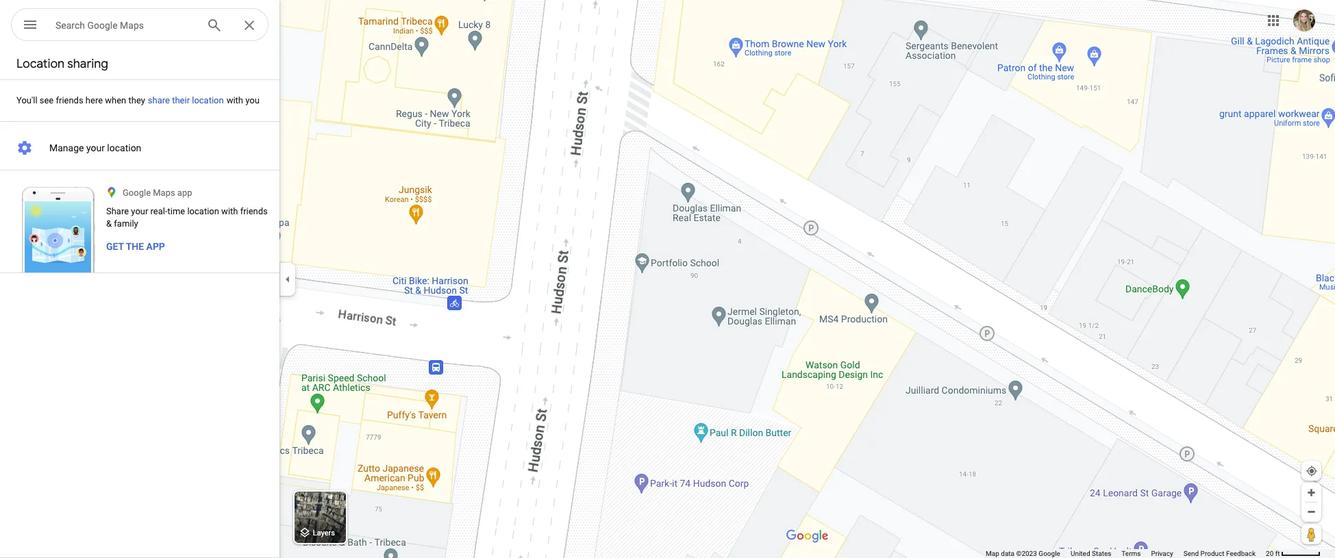 Task type: locate. For each thing, give the bounding box(es) containing it.
0 vertical spatial maps
[[120, 20, 144, 31]]

1 horizontal spatial your
[[131, 206, 148, 217]]

google up share
[[123, 188, 151, 198]]

with inside share your real-time location with friends & family
[[221, 206, 238, 217]]

0 vertical spatial location
[[192, 95, 224, 106]]

location right time
[[187, 206, 219, 217]]

2 vertical spatial google
[[1039, 550, 1061, 558]]

2 vertical spatial location
[[187, 206, 219, 217]]

location sharing main content
[[0, 49, 280, 559]]

Search Google Maps field
[[11, 8, 269, 42], [56, 16, 195, 33]]

app right the
[[146, 241, 165, 252]]

terms button
[[1122, 550, 1141, 559]]

your for real-
[[131, 206, 148, 217]]

location right their
[[192, 95, 224, 106]]

google maps app
[[123, 188, 192, 198]]

0 horizontal spatial app
[[146, 241, 165, 252]]

1 vertical spatial with
[[221, 206, 238, 217]]

footer inside google maps element
[[986, 550, 1267, 559]]

0 vertical spatial app
[[177, 188, 192, 198]]

show your location image
[[1306, 465, 1319, 478]]

1 horizontal spatial friends
[[240, 206, 268, 217]]

location
[[16, 56, 64, 72]]

manage your location
[[49, 143, 141, 154]]

1 horizontal spatial maps
[[153, 188, 175, 198]]

app for google maps app
[[177, 188, 192, 198]]

 button
[[11, 8, 49, 44]]

1 vertical spatial location
[[107, 143, 141, 154]]

friends
[[56, 95, 83, 106], [240, 206, 268, 217]]

1 vertical spatial maps
[[153, 188, 175, 198]]

states
[[1092, 550, 1112, 558]]

google inside location sharing main content
[[123, 188, 151, 198]]

2 horizontal spatial google
[[1039, 550, 1061, 558]]

here
[[86, 95, 103, 106]]

app up time
[[177, 188, 192, 198]]

app inside button
[[146, 241, 165, 252]]

your inside share your real-time location with friends & family
[[131, 206, 148, 217]]

search google maps
[[56, 20, 144, 31]]

their
[[172, 95, 190, 106]]

google
[[87, 20, 118, 31], [123, 188, 151, 198], [1039, 550, 1061, 558]]

location
[[192, 95, 224, 106], [107, 143, 141, 154], [187, 206, 219, 217]]

location down 'when'
[[107, 143, 141, 154]]

zoom in image
[[1307, 488, 1317, 498]]

1 vertical spatial friends
[[240, 206, 268, 217]]

privacy button
[[1152, 550, 1174, 559]]

None search field
[[11, 8, 269, 44]]

none search field containing 
[[11, 8, 269, 44]]

with right time
[[221, 206, 238, 217]]

maps up real-
[[153, 188, 175, 198]]

send product feedback button
[[1184, 550, 1256, 559]]

1 vertical spatial google
[[123, 188, 151, 198]]

0 horizontal spatial friends
[[56, 95, 83, 106]]

app
[[177, 188, 192, 198], [146, 241, 165, 252]]

show street view coverage image
[[1302, 524, 1322, 545]]

friends inside share your real-time location with friends & family
[[240, 206, 268, 217]]

0 horizontal spatial your
[[86, 143, 105, 154]]

footer
[[986, 550, 1267, 559]]

1 vertical spatial app
[[146, 241, 165, 252]]

your inside the manage your location link
[[86, 143, 105, 154]]

0 horizontal spatial maps
[[120, 20, 144, 31]]

google right search
[[87, 20, 118, 31]]

sharing
[[67, 56, 108, 72]]

they
[[128, 95, 145, 106]]

0 vertical spatial google
[[87, 20, 118, 31]]

get
[[106, 241, 124, 252]]

maps
[[120, 20, 144, 31], [153, 188, 175, 198]]

zoom out image
[[1307, 507, 1317, 517]]

get the app button
[[106, 240, 165, 254]]

1 horizontal spatial google
[[123, 188, 151, 198]]

0 horizontal spatial google
[[87, 20, 118, 31]]

google right the ©2023
[[1039, 550, 1061, 558]]

send
[[1184, 550, 1199, 558]]

1 horizontal spatial app
[[177, 188, 192, 198]]

search
[[56, 20, 85, 31]]

your right manage
[[86, 143, 105, 154]]

your up "family"
[[131, 206, 148, 217]]

collapse side panel image
[[280, 272, 295, 287]]

united
[[1071, 550, 1091, 558]]

your
[[86, 143, 105, 154], [131, 206, 148, 217]]

footer containing map data ©2023 google
[[986, 550, 1267, 559]]

share
[[106, 206, 129, 217]]

the
[[126, 241, 144, 252]]

app for get the app
[[146, 241, 165, 252]]

map data ©2023 google
[[986, 550, 1061, 558]]

google inside field
[[87, 20, 118, 31]]

with
[[227, 95, 243, 106], [221, 206, 238, 217]]

0 vertical spatial your
[[86, 143, 105, 154]]

with left the "you"
[[227, 95, 243, 106]]

&
[[106, 219, 112, 229]]

1 vertical spatial your
[[131, 206, 148, 217]]

©2023
[[1017, 550, 1038, 558]]

maps right search
[[120, 20, 144, 31]]

united states button
[[1071, 550, 1112, 559]]



Task type: vqa. For each thing, say whether or not it's contained in the screenshot.
Search by image
no



Task type: describe. For each thing, give the bounding box(es) containing it.
google inside footer
[[1039, 550, 1061, 558]]

data
[[1002, 550, 1015, 558]]

20 ft
[[1267, 550, 1281, 558]]

your for location
[[86, 143, 105, 154]]

location inside share your real-time location with friends & family
[[187, 206, 219, 217]]

google account: michelle dermenjian  
(michelle.dermenjian@adept.ai) image
[[1294, 9, 1316, 31]]

you'll see friends here when they share their location with you
[[16, 95, 260, 106]]

ft
[[1276, 550, 1281, 558]]

map
[[986, 550, 1000, 558]]


[[22, 15, 38, 34]]

share your real-time location with friends & family
[[106, 206, 268, 229]]

terms
[[1122, 550, 1141, 558]]

search google maps field containing search google maps
[[11, 8, 269, 42]]

you
[[246, 95, 260, 106]]

layers
[[313, 529, 335, 538]]

time
[[168, 206, 185, 217]]

get the app
[[106, 241, 165, 252]]

location inside the manage your location link
[[107, 143, 141, 154]]

manage
[[49, 143, 84, 154]]

manage your location link
[[0, 134, 280, 162]]

family
[[114, 219, 138, 229]]

none search field inside google maps element
[[11, 8, 269, 44]]

share their location link
[[131, 79, 240, 122]]

feedback
[[1227, 550, 1256, 558]]

when
[[105, 95, 126, 106]]

united states
[[1071, 550, 1112, 558]]

share
[[148, 95, 170, 106]]

send product feedback
[[1184, 550, 1256, 558]]

real-
[[150, 206, 168, 217]]

see
[[40, 95, 54, 106]]

privacy
[[1152, 550, 1174, 558]]

product
[[1201, 550, 1225, 558]]

location sharing
[[16, 56, 108, 72]]

0 vertical spatial friends
[[56, 95, 83, 106]]

you'll
[[16, 95, 37, 106]]

0 vertical spatial with
[[227, 95, 243, 106]]

google maps element
[[0, 0, 1336, 559]]

20
[[1267, 550, 1274, 558]]

20 ft button
[[1267, 550, 1321, 558]]

maps inside location sharing main content
[[153, 188, 175, 198]]



